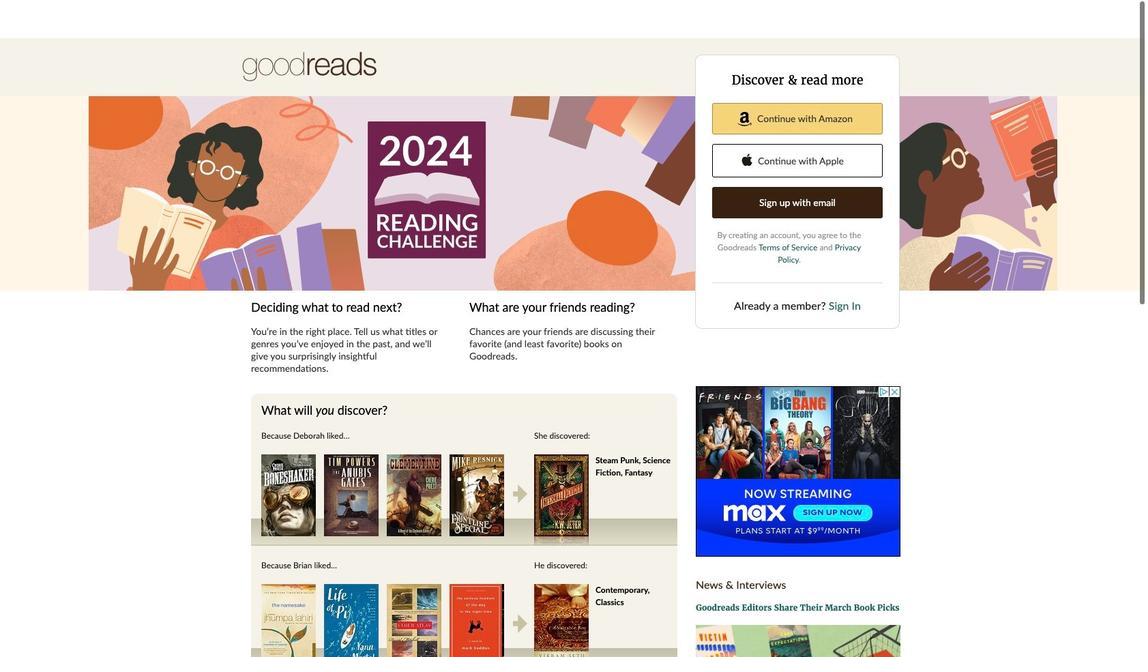Task type: describe. For each thing, give the bounding box(es) containing it.
infernal devices by k.w. jeter image
[[534, 416, 589, 498]]

cloud atlas by david mitchell image
[[387, 546, 442, 628]]

&rarr; image
[[513, 446, 528, 465]]

life of pi by yann martel image
[[324, 546, 379, 628]]

goodreads editors share their march book picks image
[[696, 587, 901, 657]]

boneshaker by cherie priest image
[[261, 416, 316, 498]]

the anubis gates by tim powers image
[[324, 416, 379, 498]]



Task type: vqa. For each thing, say whether or not it's contained in the screenshot.
Clementine by Cherie Priest image
yes



Task type: locate. For each thing, give the bounding box(es) containing it.
a suitable boy by vikram seth image
[[534, 546, 589, 628]]

the namesake by jhumpa lahiri image
[[261, 546, 316, 628]]

goodreads: book reviews, recommendations, and discussion image
[[242, 14, 377, 43]]

the curious incident of the dog in the night-time by mark haddon image
[[450, 546, 504, 628]]

advertisement element
[[696, 348, 901, 519]]

&rarr; image
[[513, 576, 528, 595]]

the buntline special by mike resnick image
[[450, 416, 504, 498]]

clementine by cherie priest image
[[387, 416, 442, 498]]



